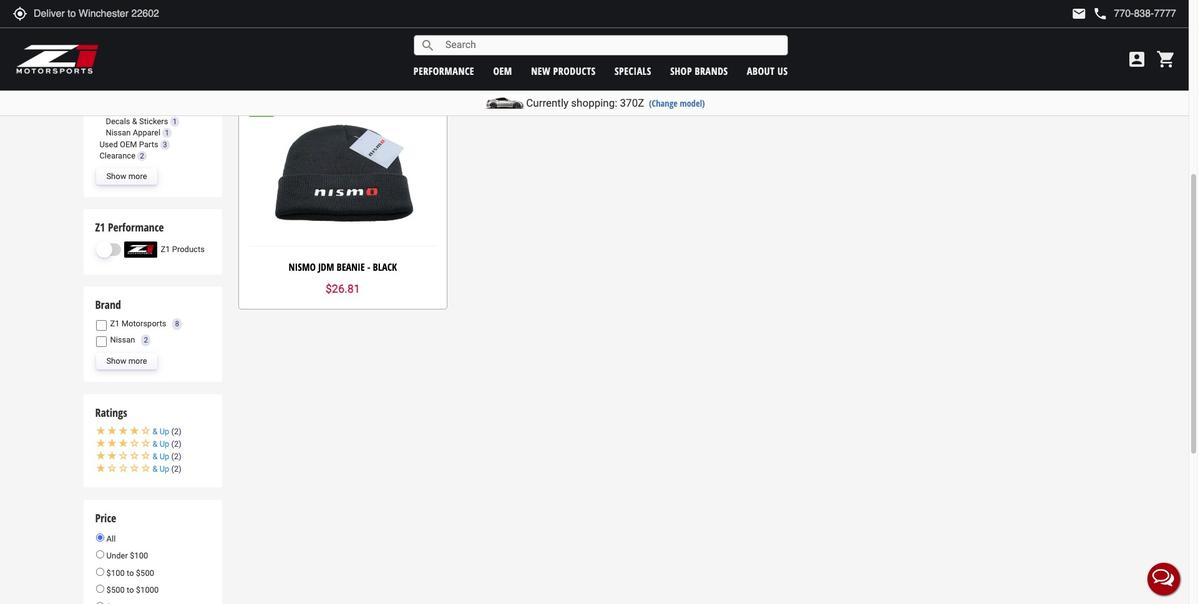 Task type: describe. For each thing, give the bounding box(es) containing it.
parts inside used oem parts 3 clearance 2
[[139, 140, 158, 149]]

z1 motorsports
[[110, 319, 166, 329]]

used oem parts 3 clearance 2
[[99, 140, 167, 161]]

58
[[143, 82, 151, 91]]

beanie
[[337, 260, 365, 274]]

nismo
[[289, 260, 316, 274]]

$34.99
[[543, 57, 578, 70]]

2 up from the top
[[160, 439, 169, 448]]

shopping:
[[571, 97, 617, 109]]

show for category
[[106, 171, 126, 181]]

apparel
[[133, 128, 160, 137]]

& inside decals & stickers 1 nissan apparel 1
[[132, 116, 137, 126]]

0 vertical spatial $500
[[136, 568, 154, 578]]

2 star from the left
[[542, 39, 554, 52]]

2 & up 2 from the top
[[153, 439, 179, 448]]

$500 to $1000
[[104, 585, 159, 595]]

stickers
[[139, 116, 168, 126]]

all
[[104, 534, 116, 543]]

nismo jdm beanie - black
[[289, 260, 397, 274]]

about us
[[747, 64, 788, 78]]

370z
[[620, 97, 644, 109]]

1 horizontal spatial $100
[[130, 551, 148, 560]]

0 horizontal spatial 1
[[165, 129, 169, 137]]

2 inside used oem parts 3 clearance 2
[[140, 152, 144, 161]]

2 horizontal spatial oem
[[493, 64, 512, 78]]

z1 assorted decal sheet
[[292, 17, 393, 31]]

z1 performance
[[95, 220, 164, 235]]

0 horizontal spatial $500
[[106, 585, 125, 595]]

z1 for z1 assorted decal sheet
[[292, 17, 301, 31]]

t- for vip
[[808, 17, 816, 31]]

2023 for 2023 z nationals vip t-shirt
[[719, 17, 737, 31]]

0 horizontal spatial $100
[[106, 568, 125, 578]]

phone link
[[1093, 6, 1176, 21]]

vip
[[793, 17, 806, 31]]

about us link
[[747, 64, 788, 78]]

new
[[531, 64, 550, 78]]

jdm
[[318, 260, 334, 274]]

3 & up 2 from the top
[[153, 452, 179, 461]]

t- for show
[[1032, 17, 1039, 31]]

shopping_cart
[[1156, 49, 1176, 69]]

1 & up 2 from the top
[[153, 427, 179, 436]]

star star star star star $34.99
[[529, 39, 592, 70]]

oem inside used oem parts 3 clearance 2
[[120, 140, 137, 149]]

to for $500
[[127, 585, 134, 595]]

under
[[106, 551, 128, 560]]

z1 products
[[161, 244, 205, 254]]

nationals for show
[[959, 17, 1003, 31]]

4 up from the top
[[160, 464, 169, 473]]

fit
[[574, 17, 585, 31]]

specials
[[615, 64, 651, 78]]

1 star from the left
[[529, 39, 542, 52]]

z1 motorsports logo image
[[16, 44, 100, 75]]

z1 for z1 performance
[[95, 220, 105, 235]]

more for brand
[[128, 356, 147, 366]]

(change model) link
[[649, 97, 705, 109]]

performance link
[[414, 64, 474, 78]]

assorted
[[303, 17, 342, 31]]

x
[[530, 17, 534, 31]]

0 vertical spatial 1
[[173, 117, 177, 126]]

2023 z nationals show t-shirt
[[931, 17, 1061, 31]]

2023 for 2023 z nationals show t-shirt
[[931, 17, 950, 31]]

$29.99
[[761, 57, 796, 70]]

show more for brand
[[106, 356, 147, 366]]

products
[[553, 64, 596, 78]]

clearance
[[99, 151, 135, 161]]

$100 to $500
[[104, 568, 154, 578]]

1 vertical spatial performance
[[108, 220, 164, 235]]

currently shopping: 370z (change model)
[[526, 97, 705, 109]]

shopping_cart link
[[1153, 49, 1176, 69]]

$1000
[[136, 585, 159, 595]]

shirt for 2023 z nationals vip t-shirt
[[816, 17, 838, 31]]

account_box link
[[1124, 49, 1150, 69]]

z1 x gt4 flex-fit hat
[[518, 17, 603, 31]]

z1 for z1 motorsports
[[110, 319, 119, 329]]

0 vertical spatial show
[[1005, 17, 1029, 31]]



Task type: locate. For each thing, give the bounding box(es) containing it.
motorsports
[[121, 319, 166, 329]]

2 vertical spatial oem
[[120, 140, 137, 149]]

1 vertical spatial show more
[[106, 356, 147, 366]]

shop brands
[[670, 64, 728, 78]]

decals
[[106, 116, 130, 126]]

shirt left 'mail' link on the top of the page
[[1039, 17, 1061, 31]]

0 vertical spatial show more button
[[96, 168, 157, 185]]

oem
[[493, 64, 512, 78], [99, 82, 117, 91], [120, 140, 137, 149]]

us
[[778, 64, 788, 78]]

2 more from the top
[[128, 356, 147, 366]]

show more button down clearance
[[96, 168, 157, 185]]

sheet
[[371, 17, 393, 31]]

nationals
[[746, 17, 791, 31], [959, 17, 1003, 31]]

2023
[[719, 17, 737, 31], [931, 17, 950, 31]]

1 show more button from the top
[[96, 168, 157, 185]]

1 z from the left
[[740, 17, 744, 31]]

show more button for category
[[96, 168, 157, 185]]

show
[[1005, 17, 1029, 31], [106, 171, 126, 181], [106, 356, 126, 366]]

performance
[[414, 64, 474, 78]]

more down used oem parts 3 clearance 2
[[128, 171, 147, 181]]

1 vertical spatial $100
[[106, 568, 125, 578]]

None checkbox
[[96, 320, 107, 331]]

decals & stickers 1 nissan apparel 1
[[106, 116, 177, 137]]

0 vertical spatial nissan
[[106, 128, 131, 137]]

2
[[140, 152, 144, 161], [144, 336, 148, 345], [174, 427, 179, 436], [174, 439, 179, 448], [174, 452, 179, 461], [174, 464, 179, 473]]

None radio
[[96, 533, 104, 541], [96, 585, 104, 593], [96, 533, 104, 541], [96, 585, 104, 593]]

1 vertical spatial nissan
[[110, 335, 135, 345]]

more down z1 motorsports
[[128, 356, 147, 366]]

shop
[[670, 64, 692, 78]]

show more button for brand
[[96, 353, 157, 370]]

show for brand
[[106, 356, 126, 366]]

parts left 58
[[119, 82, 138, 91]]

z for 2023 z nationals show t-shirt
[[952, 17, 956, 31]]

0 vertical spatial more
[[128, 171, 147, 181]]

oem up clearance
[[120, 140, 137, 149]]

performance inside performance parts oem parts 58
[[99, 70, 146, 80]]

$100 up $100 to $500
[[130, 551, 148, 560]]

gt4
[[537, 17, 551, 31]]

1 horizontal spatial nationals
[[959, 17, 1003, 31]]

$100
[[130, 551, 148, 560], [106, 568, 125, 578]]

performance up "z1 products" at the top of page
[[108, 220, 164, 235]]

up
[[160, 427, 169, 436], [160, 439, 169, 448], [160, 452, 169, 461], [160, 464, 169, 473]]

1 up 3
[[165, 129, 169, 137]]

2 nationals from the left
[[959, 17, 1003, 31]]

0 vertical spatial $100
[[130, 551, 148, 560]]

2 shirt from the left
[[1039, 17, 1061, 31]]

t-
[[808, 17, 816, 31], [1032, 17, 1039, 31]]

parts down apparel
[[139, 140, 158, 149]]

1 horizontal spatial shirt
[[1039, 17, 1061, 31]]

more for category
[[128, 171, 147, 181]]

0 horizontal spatial t-
[[808, 17, 816, 31]]

0 horizontal spatial shirt
[[816, 17, 838, 31]]

model)
[[680, 97, 705, 109]]

4 star from the left
[[567, 39, 579, 52]]

nissan
[[106, 128, 131, 137], [110, 335, 135, 345]]

0 vertical spatial to
[[127, 568, 134, 578]]

$500 down $100 to $500
[[106, 585, 125, 595]]

nissan down z1 motorsports
[[110, 335, 135, 345]]

1 to from the top
[[127, 568, 134, 578]]

1 vertical spatial show
[[106, 171, 126, 181]]

show more for category
[[106, 171, 147, 181]]

new products
[[531, 64, 596, 78]]

account_box
[[1127, 49, 1147, 69]]

currently
[[526, 97, 569, 109]]

(change
[[649, 97, 678, 109]]

performance
[[99, 70, 146, 80], [108, 220, 164, 235]]

flex-
[[554, 17, 574, 31]]

$500 up $1000
[[136, 568, 154, 578]]

to left $1000
[[127, 585, 134, 595]]

&
[[132, 116, 137, 126], [153, 427, 158, 436], [153, 439, 158, 448], [153, 452, 158, 461], [153, 464, 158, 473]]

2 vertical spatial parts
[[139, 140, 158, 149]]

2 show more button from the top
[[96, 353, 157, 370]]

t- left 'mail' link on the top of the page
[[1032, 17, 1039, 31]]

search
[[420, 38, 435, 53]]

3
[[163, 140, 167, 149]]

about
[[747, 64, 775, 78]]

0 vertical spatial show more
[[106, 171, 147, 181]]

1 vertical spatial $500
[[106, 585, 125, 595]]

more
[[128, 171, 147, 181], [128, 356, 147, 366]]

show more
[[106, 171, 147, 181], [106, 356, 147, 366]]

5 star from the left
[[579, 39, 592, 52]]

0 vertical spatial performance
[[99, 70, 146, 80]]

nationals for vip
[[746, 17, 791, 31]]

2 to from the top
[[127, 585, 134, 595]]

t- right vip in the top right of the page
[[808, 17, 816, 31]]

mail link
[[1072, 6, 1087, 21]]

3 star from the left
[[554, 39, 567, 52]]

decal
[[345, 17, 368, 31]]

2 2023 from the left
[[931, 17, 950, 31]]

show more button down z1 motorsports
[[96, 353, 157, 370]]

0 horizontal spatial oem
[[99, 82, 117, 91]]

mail
[[1072, 6, 1087, 21]]

1 horizontal spatial oem
[[120, 140, 137, 149]]

brand
[[95, 297, 121, 312]]

category
[[95, 49, 134, 64]]

2 t- from the left
[[1032, 17, 1039, 31]]

Search search field
[[435, 36, 787, 55]]

0 vertical spatial parts
[[148, 70, 168, 80]]

$100 down under
[[106, 568, 125, 578]]

performance down category
[[99, 70, 146, 80]]

shirt right vip in the top right of the page
[[816, 17, 838, 31]]

hat
[[588, 17, 603, 31]]

z1 for z1 x gt4 flex-fit hat
[[518, 17, 527, 31]]

0 horizontal spatial 2023
[[719, 17, 737, 31]]

shop brands link
[[670, 64, 728, 78]]

1 up from the top
[[160, 427, 169, 436]]

None checkbox
[[96, 337, 107, 347]]

1 right stickers
[[173, 117, 177, 126]]

to for $100
[[127, 568, 134, 578]]

1 horizontal spatial $500
[[136, 568, 154, 578]]

oem down category
[[99, 82, 117, 91]]

shirt
[[816, 17, 838, 31], [1039, 17, 1061, 31]]

parts up 58
[[148, 70, 168, 80]]

& up 2
[[153, 427, 179, 436], [153, 439, 179, 448], [153, 452, 179, 461], [153, 464, 179, 473]]

1 horizontal spatial 1
[[173, 117, 177, 126]]

0 horizontal spatial nationals
[[746, 17, 791, 31]]

oem inside performance parts oem parts 58
[[99, 82, 117, 91]]

z1 for z1 products
[[161, 244, 170, 254]]

z
[[740, 17, 744, 31], [952, 17, 956, 31]]

phone
[[1093, 6, 1108, 21]]

$26.81
[[326, 282, 360, 295]]

to
[[127, 568, 134, 578], [127, 585, 134, 595]]

1 nationals from the left
[[746, 17, 791, 31]]

2 vertical spatial show
[[106, 356, 126, 366]]

z for 2023 z nationals vip t-shirt
[[740, 17, 744, 31]]

star
[[529, 39, 542, 52], [542, 39, 554, 52], [554, 39, 567, 52], [567, 39, 579, 52], [579, 39, 592, 52]]

parts
[[148, 70, 168, 80], [119, 82, 138, 91], [139, 140, 158, 149]]

2 show more from the top
[[106, 356, 147, 366]]

performance parts oem parts 58
[[99, 70, 170, 91]]

1 vertical spatial to
[[127, 585, 134, 595]]

products
[[172, 244, 205, 254]]

1 vertical spatial more
[[128, 356, 147, 366]]

black
[[373, 260, 397, 274]]

to up $500 to $1000
[[127, 568, 134, 578]]

0 horizontal spatial z
[[740, 17, 744, 31]]

my_location
[[12, 6, 27, 21]]

1 horizontal spatial 2023
[[931, 17, 950, 31]]

$500
[[136, 568, 154, 578], [106, 585, 125, 595]]

new products link
[[531, 64, 596, 78]]

1 vertical spatial show more button
[[96, 353, 157, 370]]

2023 z nationals vip t-shirt
[[719, 17, 838, 31]]

1
[[173, 117, 177, 126], [165, 129, 169, 137]]

specials link
[[615, 64, 651, 78]]

1 horizontal spatial t-
[[1032, 17, 1039, 31]]

2 z from the left
[[952, 17, 956, 31]]

-
[[367, 260, 370, 274]]

4 & up 2 from the top
[[153, 464, 179, 473]]

nissan down decals
[[106, 128, 131, 137]]

shirt for 2023 z nationals show t-shirt
[[1039, 17, 1061, 31]]

1 t- from the left
[[808, 17, 816, 31]]

show more down z1 motorsports
[[106, 356, 147, 366]]

mail phone
[[1072, 6, 1108, 21]]

1 vertical spatial 1
[[165, 129, 169, 137]]

ratings
[[95, 405, 127, 420]]

1 2023 from the left
[[719, 17, 737, 31]]

under  $100
[[104, 551, 148, 560]]

1 horizontal spatial z
[[952, 17, 956, 31]]

used
[[99, 140, 118, 149]]

1 vertical spatial oem
[[99, 82, 117, 91]]

show more down clearance
[[106, 171, 147, 181]]

3 up from the top
[[160, 452, 169, 461]]

None radio
[[96, 550, 104, 559], [96, 568, 104, 576], [96, 602, 104, 604], [96, 550, 104, 559], [96, 568, 104, 576], [96, 602, 104, 604]]

nissan inside decals & stickers 1 nissan apparel 1
[[106, 128, 131, 137]]

1 show more from the top
[[106, 171, 147, 181]]

1 more from the top
[[128, 171, 147, 181]]

1 vertical spatial parts
[[119, 82, 138, 91]]

show more button
[[96, 168, 157, 185], [96, 353, 157, 370]]

oem link
[[493, 64, 512, 78]]

8
[[175, 320, 179, 328]]

oem left new
[[493, 64, 512, 78]]

brands
[[695, 64, 728, 78]]

0 vertical spatial oem
[[493, 64, 512, 78]]

1 shirt from the left
[[816, 17, 838, 31]]

price
[[95, 510, 116, 525]]



Task type: vqa. For each thing, say whether or not it's contained in the screenshot.
EnduraPro within "EnduraPro PLUS is compatible with the EDFC Series, which offer easy damping force adjustment from the driver's seat."
no



